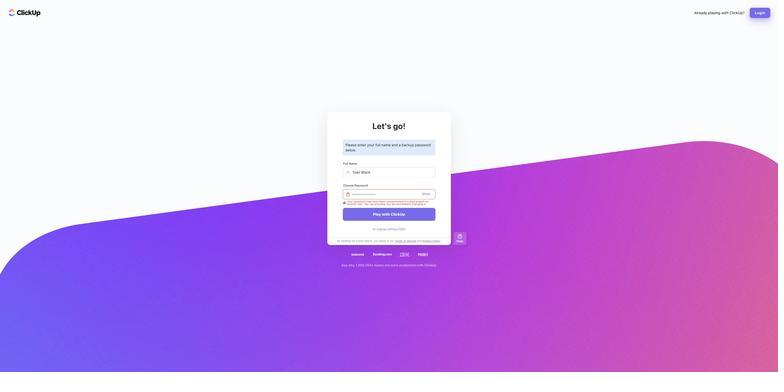Task type: vqa. For each thing, say whether or not it's contained in the screenshot.
can
yes



Task type: locate. For each thing, give the bounding box(es) containing it.
of
[[404, 239, 407, 242]]

1 horizontal spatial with
[[417, 263, 424, 267]]

0 vertical spatial password
[[415, 143, 431, 147]]

data
[[410, 200, 415, 203]]

0 vertical spatial and
[[392, 143, 398, 147]]

a right in
[[408, 200, 409, 203]]

1 horizontal spatial a
[[408, 200, 409, 203]]

2 horizontal spatial with
[[722, 11, 729, 15]]

privacy policy link
[[422, 239, 441, 243]]

our
[[391, 239, 395, 242]]

or signup without sso
[[373, 227, 406, 231]]

site.
[[358, 202, 364, 206]]

0 horizontal spatial with
[[382, 212, 390, 216]]

password
[[415, 143, 431, 147], [354, 200, 366, 203]]

show
[[423, 192, 431, 196]]

proceed,
[[375, 202, 386, 206]]

are
[[385, 263, 390, 267]]

a
[[399, 143, 401, 147], [408, 200, 409, 203]]

show link
[[423, 192, 431, 196]]

1 vertical spatial a
[[408, 200, 409, 203]]

above,
[[365, 239, 374, 242]]

0 horizontal spatial and
[[392, 143, 398, 147]]

backup
[[402, 143, 414, 147]]

may
[[367, 200, 372, 203]]

service
[[407, 239, 417, 242]]

another
[[347, 202, 357, 206]]

you
[[364, 202, 369, 206]]

and inside please enter your full name and a backup password below.
[[392, 143, 398, 147]]

productive
[[400, 263, 416, 267]]

1 horizontal spatial password
[[415, 143, 431, 147]]

1 vertical spatial password
[[354, 200, 366, 203]]

clickup down we
[[391, 212, 405, 216]]

already playing with clickup?
[[695, 11, 746, 15]]

without
[[388, 227, 399, 231]]

by clicking the button above, you agree to our terms of service and privacy policy .
[[337, 239, 441, 242]]

teams
[[375, 263, 384, 267]]

2 vertical spatial with
[[417, 263, 424, 267]]

with right 'playing'
[[722, 11, 729, 15]]

and right the name
[[392, 143, 398, 147]]

1 vertical spatial and
[[418, 239, 422, 242]]

with
[[722, 11, 729, 15], [382, 212, 390, 216], [417, 263, 424, 267]]

choose
[[344, 184, 354, 187]]

0 vertical spatial clickup
[[391, 212, 405, 216]]

and
[[392, 143, 398, 147], [418, 239, 422, 242]]

clickup - home image
[[9, 9, 41, 16]]

privacy
[[423, 239, 432, 242]]

with right productive
[[417, 263, 424, 267]]

1 horizontal spatial and
[[418, 239, 422, 242]]

1 vertical spatial clickup
[[425, 263, 437, 267]]

0 horizontal spatial a
[[399, 143, 401, 147]]

go!
[[394, 121, 406, 131]]

breach
[[416, 200, 425, 203]]

you
[[374, 239, 379, 242]]

play
[[373, 212, 381, 216]]

with right play
[[382, 212, 390, 216]]

on
[[426, 200, 429, 203]]

your password may have been compromised in a data breach on another site. you can proceed, but we recommend changing it.
[[347, 200, 429, 206]]

login
[[756, 11, 766, 15]]

password left may
[[354, 200, 366, 203]]

more
[[391, 263, 399, 267]]

full name
[[344, 162, 357, 165]]

the
[[352, 239, 356, 242]]

and left privacy
[[418, 239, 422, 242]]

name
[[382, 143, 391, 147]]

clickup right productive
[[425, 263, 437, 267]]

help link
[[454, 232, 467, 245]]

0 horizontal spatial clickup
[[391, 212, 405, 216]]

we
[[392, 202, 396, 206]]

sso
[[399, 227, 406, 231]]

login link
[[751, 8, 771, 18]]

a left backup
[[399, 143, 401, 147]]

Choose Password password field
[[343, 189, 436, 199]]

already
[[695, 11, 708, 15]]

0 vertical spatial a
[[399, 143, 401, 147]]

or
[[373, 227, 376, 231]]

below.
[[346, 148, 357, 152]]

1 vertical spatial with
[[382, 212, 390, 216]]

0 horizontal spatial password
[[354, 200, 366, 203]]

password right backup
[[415, 143, 431, 147]]

clickup
[[391, 212, 405, 216], [425, 263, 437, 267]]

please enter your full name and a backup password below.
[[346, 143, 431, 152]]

clicking
[[341, 239, 351, 242]]



Task type: describe. For each thing, give the bounding box(es) containing it.
in
[[405, 200, 407, 203]]

play with clickup
[[373, 212, 405, 216]]

recommend
[[396, 202, 411, 206]]

please
[[346, 143, 357, 147]]

but
[[387, 202, 391, 206]]

1 horizontal spatial clickup
[[425, 263, 437, 267]]

clickup inside play with clickup button
[[391, 212, 405, 216]]

let's
[[373, 121, 392, 131]]

changing
[[412, 202, 424, 206]]

been
[[380, 200, 386, 203]]

let's go!
[[373, 121, 406, 131]]

a inside "your password may have been compromised in a data breach on another site. you can proceed, but we recommend changing it."
[[408, 200, 409, 203]]

password
[[355, 184, 368, 187]]

password inside please enter your full name and a backup password below.
[[415, 143, 431, 147]]

enter
[[358, 143, 367, 147]]

a inside please enter your full name and a backup password below.
[[399, 143, 401, 147]]

help
[[457, 239, 464, 243]]

choose password
[[344, 184, 368, 187]]

name
[[349, 162, 357, 165]]

or signup without sso link
[[373, 227, 406, 231]]

it.
[[425, 202, 427, 206]]

your
[[347, 200, 353, 203]]

agree
[[380, 239, 387, 242]]

playing
[[709, 11, 721, 15]]

by
[[337, 239, 341, 242]]

full
[[376, 143, 381, 147]]

compromised
[[387, 200, 404, 203]]

your
[[368, 143, 375, 147]]

policy
[[433, 239, 441, 242]]

see
[[342, 263, 348, 267]]

to
[[387, 239, 390, 242]]

terms of service link
[[395, 239, 418, 243]]

see why 1,000,000+ teams are more productive with clickup
[[342, 263, 437, 267]]

with inside button
[[382, 212, 390, 216]]

.
[[441, 239, 441, 242]]

button
[[356, 239, 365, 242]]

password inside "your password may have been compromised in a data breach on another site. you can proceed, but we recommend changing it."
[[354, 200, 366, 203]]

1,000,000+
[[356, 263, 374, 267]]

have
[[373, 200, 379, 203]]

full
[[344, 162, 349, 165]]

why
[[349, 263, 355, 267]]

sign up element
[[343, 140, 436, 221]]

clickup?
[[730, 11, 746, 15]]

terms
[[395, 239, 403, 242]]

play with clickup button
[[343, 208, 436, 221]]

can
[[370, 202, 374, 206]]

0 vertical spatial with
[[722, 11, 729, 15]]

signup
[[377, 227, 387, 231]]



